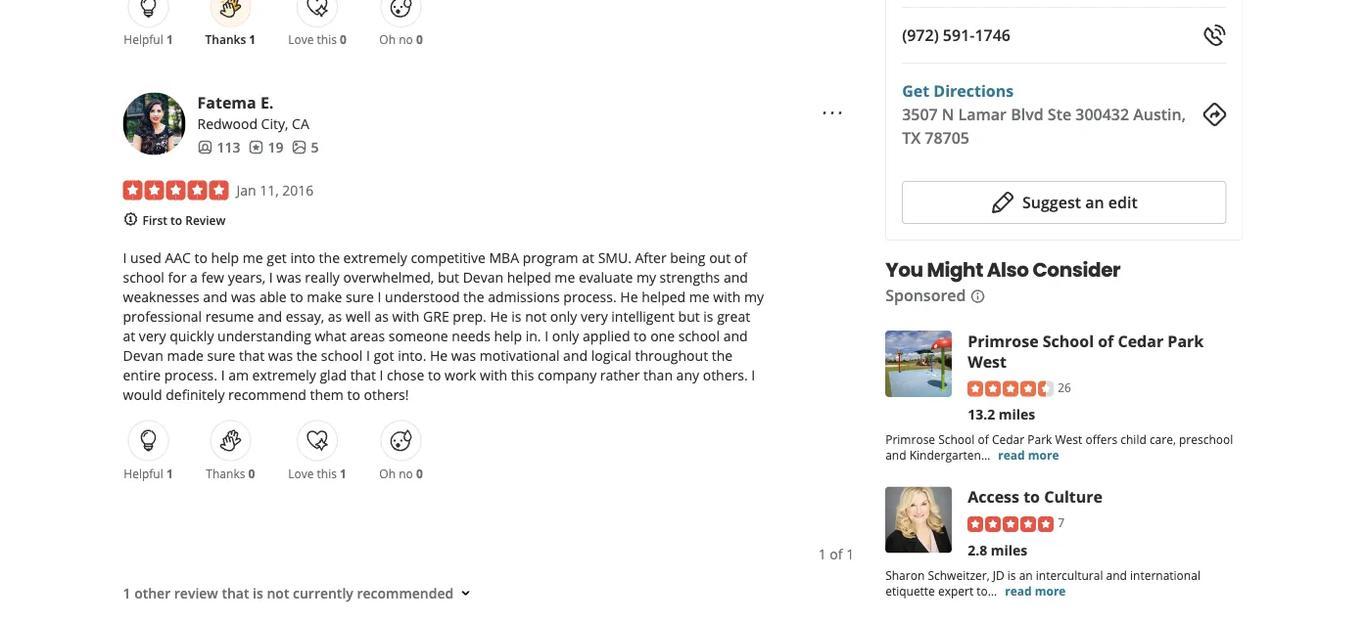 Task type: describe. For each thing, give the bounding box(es) containing it.
24 phone v2 image
[[1203, 24, 1227, 47]]

oh no 0 for love this 1
[[379, 466, 423, 482]]

tx
[[902, 128, 921, 149]]

get
[[267, 249, 287, 268]]

austin,
[[1133, 104, 1186, 125]]

care,
[[1150, 432, 1176, 448]]

24 pencil v2 image
[[991, 191, 1015, 215]]

0 horizontal spatial but
[[438, 269, 459, 287]]

you might also consider
[[885, 257, 1121, 284]]

more for school
[[1028, 448, 1059, 464]]

access
[[968, 487, 1020, 508]]

friends element
[[197, 137, 240, 157]]

competitive
[[411, 249, 486, 268]]

understanding
[[218, 327, 311, 346]]

admissions
[[488, 288, 560, 307]]

understood
[[385, 288, 460, 307]]

read more link for school
[[998, 448, 1059, 464]]

a
[[190, 269, 198, 287]]

schweitzer,
[[928, 568, 990, 584]]

thanks 0
[[206, 466, 255, 482]]

(1 reaction) element down them
[[340, 466, 347, 482]]

1 vertical spatial help
[[494, 327, 522, 346]]

got
[[374, 347, 394, 366]]

access to culture image
[[885, 487, 952, 554]]

and down out
[[724, 269, 748, 287]]

16 chevron down v2 image
[[458, 586, 473, 602]]

not inside i used aac to help me get into the extremely competitive mba program at smu. after being out of school for a few years, i was really overwhelmed, but devan helped me evaluate my strengths and weaknesses and was able to make sure i understood the admissions process. he helped me with my professional resume and essay, as well as with gre prep. he is not only very intelligent but is great at very quickly understanding what areas someone needs help in. i only applied to one school and devan made sure that was the school i got into. he was motivational and logical throughout the entire process. i am extremely glad that i chose to work with this company rather than any others. i would definitely recommend them to others!
[[525, 308, 547, 326]]

0 vertical spatial that
[[239, 347, 265, 366]]

0 horizontal spatial devan
[[123, 347, 164, 366]]

ste
[[1048, 104, 1072, 125]]

get directions 3507 n lamar blvd ste 300432 austin, tx 78705
[[902, 81, 1186, 149]]

applied
[[583, 327, 630, 346]]

thanks 1
[[205, 31, 256, 47]]

0 vertical spatial only
[[550, 308, 577, 326]]

to up the 'essay,' at the left of the page
[[290, 288, 303, 307]]

recommended
[[357, 584, 454, 603]]

0 vertical spatial devan
[[463, 269, 503, 287]]

into
[[290, 249, 315, 268]]

an inside sharon schweitzer, jd is an intercultural and international etiquette expert to…
[[1019, 568, 1033, 584]]

primrose school of cedar park west image
[[885, 331, 952, 398]]

26
[[1058, 380, 1071, 396]]

this for 1
[[317, 466, 337, 482]]

0 horizontal spatial he
[[430, 347, 448, 366]]

made
[[167, 347, 204, 366]]

13.2 miles
[[968, 406, 1035, 424]]

blvd
[[1011, 104, 1044, 125]]

4.5 star rating image
[[968, 382, 1054, 397]]

2.8
[[968, 541, 987, 560]]

cedar for primrose school of cedar park west
[[1118, 331, 1164, 352]]

fatema e. link
[[197, 91, 274, 112]]

quickly
[[170, 327, 214, 346]]

thanks for thanks 1
[[205, 31, 246, 47]]

offers
[[1086, 432, 1118, 448]]

of left the "access to culture" image
[[830, 545, 843, 564]]

professional
[[123, 308, 202, 326]]

of inside i used aac to help me get into the extremely competitive mba program at smu. after being out of school for a few years, i was really overwhelmed, but devan helped me evaluate my strengths and weaknesses and was able to make sure i understood the admissions process. he helped me with my professional resume and essay, as well as with gre prep. he is not only very intelligent but is great at very quickly understanding what areas someone needs help in. i only applied to one school and devan made sure that was the school i got into. he was motivational and logical throughout the entire process. i am extremely glad that i chose to work with this company rather than any others. i would definitely recommend them to others!
[[734, 249, 747, 268]]

other
[[134, 584, 171, 603]]

1 horizontal spatial me
[[555, 269, 575, 287]]

(1 reaction) element left thanks 1
[[166, 31, 173, 47]]

redwood
[[197, 114, 258, 133]]

is right review
[[253, 584, 263, 603]]

make
[[307, 288, 342, 307]]

0 vertical spatial extremely
[[343, 249, 407, 268]]

suggest
[[1022, 192, 1081, 213]]

24 directions v2 image
[[1203, 103, 1227, 127]]

the up the others.
[[712, 347, 733, 366]]

logical
[[591, 347, 632, 366]]

city,
[[261, 114, 288, 133]]

access to culture
[[968, 487, 1103, 508]]

work
[[445, 366, 476, 385]]

get
[[902, 81, 930, 102]]

and down "few"
[[203, 288, 228, 307]]

great
[[717, 308, 750, 326]]

helpful 1 for thanks 0
[[124, 466, 173, 482]]

i used aac to help me get into the extremely competitive mba program at smu. after being out of school for a few years, i was really overwhelmed, but devan helped me evaluate my strengths and weaknesses and was able to make sure i understood the admissions process. he helped me with my professional resume and essay, as well as with gre prep. he is not only very intelligent but is great at very quickly understanding what areas someone needs help in. i only applied to one school and devan made sure that was the school i got into. he was motivational and logical throughout the entire process. i am extremely glad that i chose to work with this company rather than any others. i would definitely recommend them to others!
[[123, 249, 764, 405]]

1 vertical spatial school
[[678, 327, 720, 346]]

west for primrose school of cedar park west offers child care, preschool and kindergarten…
[[1055, 432, 1082, 448]]

expert
[[938, 583, 974, 599]]

motivational
[[480, 347, 560, 366]]

0 vertical spatial he
[[620, 288, 638, 307]]

0 horizontal spatial very
[[139, 327, 166, 346]]

helpful for thanks 0
[[124, 466, 163, 482]]

0 horizontal spatial helped
[[507, 269, 551, 287]]

review
[[174, 584, 218, 603]]

78705
[[925, 128, 970, 149]]

of inside primrose school of cedar park west offers child care, preschool and kindergarten…
[[978, 432, 989, 448]]

sponsored
[[885, 285, 966, 306]]

i left got
[[366, 347, 370, 366]]

300432
[[1076, 104, 1129, 125]]

16 first v2 image
[[123, 212, 139, 227]]

no for 1
[[399, 466, 413, 482]]

i left am
[[221, 366, 225, 385]]

0 horizontal spatial with
[[392, 308, 420, 326]]

1 vertical spatial extremely
[[252, 366, 316, 385]]

others.
[[703, 366, 748, 385]]

2 vertical spatial with
[[480, 366, 507, 385]]

to right them
[[347, 386, 360, 405]]

1 horizontal spatial sure
[[346, 288, 374, 307]]

2016
[[282, 181, 314, 200]]

0 vertical spatial me
[[243, 249, 263, 268]]

2 horizontal spatial me
[[689, 288, 710, 307]]

suggest an edit button
[[902, 182, 1227, 225]]

5 star rating image for 7
[[968, 517, 1054, 533]]

jd
[[993, 568, 1005, 584]]

years,
[[228, 269, 266, 287]]

no for 0
[[399, 31, 413, 47]]

photo of fatema e. image
[[123, 92, 186, 155]]

is inside sharon schweitzer, jd is an intercultural and international etiquette expert to…
[[1008, 568, 1016, 584]]

primrose for primrose school of cedar park west offers child care, preschool and kindergarten…
[[885, 432, 935, 448]]

areas
[[350, 327, 385, 346]]

i down got
[[380, 366, 383, 385]]

2 vertical spatial school
[[321, 347, 363, 366]]

(972)
[[902, 25, 939, 46]]

first
[[142, 212, 167, 228]]

1 of 1
[[818, 545, 854, 564]]

might
[[927, 257, 983, 284]]

n
[[942, 104, 954, 125]]

ca
[[292, 114, 309, 133]]

love for love this 0
[[288, 31, 314, 47]]

child
[[1121, 432, 1147, 448]]

after
[[635, 249, 667, 268]]

1 vertical spatial not
[[267, 584, 289, 603]]

to up a
[[194, 249, 208, 268]]

school for primrose school of cedar park west offers child care, preschool and kindergarten…
[[938, 432, 975, 448]]

to left work
[[428, 366, 441, 385]]

preschool
[[1179, 432, 1233, 448]]

oh for 1
[[379, 466, 396, 482]]

the up prep.
[[463, 288, 484, 307]]

5 star rating image for jan 11, 2016
[[123, 181, 229, 200]]

1 other review that is not currently recommended
[[123, 584, 454, 603]]

1 vertical spatial but
[[678, 308, 700, 326]]

read for access to culture
[[1005, 583, 1032, 599]]

2 vertical spatial that
[[222, 584, 249, 603]]

e.
[[260, 91, 274, 112]]

get directions link
[[902, 81, 1014, 102]]

able
[[259, 288, 287, 307]]

more for to
[[1035, 583, 1066, 599]]

intercultural
[[1036, 568, 1103, 584]]

chose
[[387, 366, 424, 385]]

and inside sharon schweitzer, jd is an intercultural and international etiquette expert to…
[[1106, 568, 1127, 584]]

591-
[[943, 25, 975, 46]]

0 horizontal spatial at
[[123, 327, 135, 346]]

1 vertical spatial only
[[552, 327, 579, 346]]

fatema e. redwood city, ca
[[197, 91, 309, 133]]



Task type: locate. For each thing, give the bounding box(es) containing it.
miles for access
[[991, 541, 1028, 560]]

with down motivational at the bottom of page
[[480, 366, 507, 385]]

1 horizontal spatial an
[[1085, 192, 1104, 213]]

1 vertical spatial park
[[1028, 432, 1052, 448]]

1 vertical spatial helped
[[642, 288, 686, 307]]

no down others!
[[399, 466, 413, 482]]

0 vertical spatial 5 star rating image
[[123, 181, 229, 200]]

1 vertical spatial process.
[[164, 366, 217, 385]]

oh right love this 0
[[379, 31, 396, 47]]

more up the access to culture link
[[1028, 448, 1059, 464]]

0 horizontal spatial park
[[1028, 432, 1052, 448]]

1 vertical spatial cedar
[[992, 432, 1025, 448]]

1 horizontal spatial school
[[321, 347, 363, 366]]

0 vertical spatial read more
[[998, 448, 1059, 464]]

2 helpful 1 from the top
[[124, 466, 173, 482]]

1 no from the top
[[399, 31, 413, 47]]

oh no 0 right love this 0
[[379, 31, 423, 47]]

school for primrose school of cedar park west
[[1043, 331, 1094, 352]]

is left great
[[703, 308, 713, 326]]

park for primrose school of cedar park west
[[1168, 331, 1204, 352]]

was down the understanding
[[268, 347, 293, 366]]

of
[[734, 249, 747, 268], [1098, 331, 1114, 352], [978, 432, 989, 448], [830, 545, 843, 564]]

1 vertical spatial with
[[392, 308, 420, 326]]

smu.
[[598, 249, 632, 268]]

(1 reaction) element
[[166, 31, 173, 47], [249, 31, 256, 47], [166, 466, 173, 482], [340, 466, 347, 482]]

an
[[1085, 192, 1104, 213], [1019, 568, 1033, 584]]

miles down 4.5 star rating image
[[999, 406, 1035, 424]]

miles for primrose
[[999, 406, 1035, 424]]

into.
[[398, 347, 426, 366]]

park inside primrose school of cedar park west
[[1168, 331, 1204, 352]]

school
[[1043, 331, 1094, 352], [938, 432, 975, 448]]

west for primrose school of cedar park west
[[968, 352, 1007, 373]]

resume
[[205, 308, 254, 326]]

this
[[317, 31, 337, 47], [511, 366, 534, 385], [317, 466, 337, 482]]

no right love this 0
[[399, 31, 413, 47]]

0 horizontal spatial me
[[243, 249, 263, 268]]

16 info v2 image
[[970, 289, 986, 305]]

first to review
[[142, 212, 226, 228]]

2 as from the left
[[374, 308, 389, 326]]

and down great
[[723, 327, 748, 346]]

this right thanks 1
[[317, 31, 337, 47]]

recommended reviews element
[[111, 0, 862, 603]]

devan down mba
[[463, 269, 503, 287]]

0 horizontal spatial 5 star rating image
[[123, 181, 229, 200]]

0 horizontal spatial an
[[1019, 568, 1033, 584]]

rather
[[600, 366, 640, 385]]

help up motivational at the bottom of page
[[494, 327, 522, 346]]

consider
[[1033, 257, 1121, 284]]

and up "company"
[[563, 347, 588, 366]]

me up years,
[[243, 249, 263, 268]]

the down what
[[297, 347, 318, 366]]

2 vertical spatial this
[[317, 466, 337, 482]]

to down intelligent
[[634, 327, 647, 346]]

5 star rating image up the 2.8 miles
[[968, 517, 1054, 533]]

thanks up fatema
[[205, 31, 246, 47]]

cedar for primrose school of cedar park west offers child care, preschool and kindergarten…
[[992, 432, 1025, 448]]

0 horizontal spatial as
[[328, 308, 342, 326]]

west inside primrose school of cedar park west
[[968, 352, 1007, 373]]

also
[[987, 257, 1029, 284]]

2 horizontal spatial school
[[678, 327, 720, 346]]

very down professional
[[139, 327, 166, 346]]

was up work
[[451, 347, 476, 366]]

sure up am
[[207, 347, 235, 366]]

any
[[676, 366, 699, 385]]

at down professional
[[123, 327, 135, 346]]

2 oh no 0 from the top
[[379, 466, 423, 482]]

he right into.
[[430, 347, 448, 366]]

am
[[228, 366, 249, 385]]

someone
[[389, 327, 448, 346]]

helpful for thanks 1
[[124, 31, 163, 47]]

1 vertical spatial no
[[399, 466, 413, 482]]

recommend
[[228, 386, 306, 405]]

was down get
[[276, 269, 301, 287]]

school up the 26
[[1043, 331, 1094, 352]]

1 horizontal spatial primrose
[[968, 331, 1039, 352]]

but down competitive
[[438, 269, 459, 287]]

extremely
[[343, 249, 407, 268], [252, 366, 316, 385]]

in.
[[526, 327, 541, 346]]

0 vertical spatial cedar
[[1118, 331, 1164, 352]]

as right well
[[374, 308, 389, 326]]

1 horizontal spatial at
[[582, 249, 594, 268]]

primrose down primrose school of cedar park west image
[[885, 432, 935, 448]]

of down 13.2 on the bottom
[[978, 432, 989, 448]]

1746
[[975, 25, 1011, 46]]

company
[[538, 366, 597, 385]]

1 vertical spatial read more
[[1005, 583, 1066, 599]]

1 vertical spatial that
[[350, 366, 376, 385]]

2.8 miles
[[968, 541, 1028, 560]]

16 review v2 image
[[248, 140, 264, 155]]

1 horizontal spatial 5 star rating image
[[968, 517, 1054, 533]]

thanks for thanks 0
[[206, 466, 245, 482]]

16 photos v2 image
[[291, 140, 307, 155]]

helped up intelligent
[[642, 288, 686, 307]]

of inside primrose school of cedar park west
[[1098, 331, 1114, 352]]

and down able
[[258, 308, 282, 326]]

5
[[311, 138, 319, 157]]

1 horizontal spatial school
[[1043, 331, 1094, 352]]

very
[[581, 308, 608, 326], [139, 327, 166, 346]]

for
[[168, 269, 187, 287]]

read more link for to
[[1005, 583, 1066, 599]]

primrose for primrose school of cedar park west
[[968, 331, 1039, 352]]

1 horizontal spatial west
[[1055, 432, 1082, 448]]

primrose inside primrose school of cedar park west offers child care, preschool and kindergarten…
[[885, 432, 935, 448]]

reviews element
[[248, 137, 283, 157]]

with up great
[[713, 288, 741, 307]]

process. up definitely
[[164, 366, 217, 385]]

help up "few"
[[211, 249, 239, 268]]

1 vertical spatial an
[[1019, 568, 1033, 584]]

west inside primrose school of cedar park west offers child care, preschool and kindergarten…
[[1055, 432, 1082, 448]]

1 vertical spatial helpful
[[124, 466, 163, 482]]

one
[[650, 327, 675, 346]]

extremely up recommend
[[252, 366, 316, 385]]

and right intercultural
[[1106, 568, 1127, 584]]

1 love from the top
[[288, 31, 314, 47]]

1 horizontal spatial process.
[[563, 288, 617, 307]]

0 vertical spatial thanks
[[205, 31, 246, 47]]

helpful 1 down would at the left bottom of the page
[[124, 466, 173, 482]]

glad
[[320, 366, 347, 385]]

very up applied
[[581, 308, 608, 326]]

1 horizontal spatial my
[[744, 288, 764, 307]]

directions
[[934, 81, 1014, 102]]

1 other review that is not currently recommended link
[[123, 584, 473, 603]]

me down strengths
[[689, 288, 710, 307]]

(0 reactions) element
[[340, 31, 347, 47], [416, 31, 423, 47], [248, 466, 255, 482], [416, 466, 423, 482]]

was
[[276, 269, 301, 287], [231, 288, 256, 307], [268, 347, 293, 366], [451, 347, 476, 366]]

(1 reaction) element up fatema e. link
[[249, 31, 256, 47]]

fatema
[[197, 91, 256, 112]]

prep.
[[453, 308, 487, 326]]

1 horizontal spatial devan
[[463, 269, 503, 287]]

really
[[305, 269, 340, 287]]

1 vertical spatial very
[[139, 327, 166, 346]]

this inside i used aac to help me get into the extremely competitive mba program at smu. after being out of school for a few years, i was really overwhelmed, but devan helped me evaluate my strengths and weaknesses and was able to make sure i understood the admissions process. he helped me with my professional resume and essay, as well as with gre prep. he is not only very intelligent but is great at very quickly understanding what areas someone needs help in. i only applied to one school and devan made sure that was the school i got into. he was motivational and logical throughout the entire process. i am extremely glad that i chose to work with this company rather than any others. i would definitely recommend them to others!
[[511, 366, 534, 385]]

0 horizontal spatial sure
[[207, 347, 235, 366]]

school up glad
[[321, 347, 363, 366]]

school down used
[[123, 269, 164, 287]]

0
[[340, 31, 347, 47], [416, 31, 423, 47], [248, 466, 255, 482], [416, 466, 423, 482]]

cedar inside primrose school of cedar park west offers child care, preschool and kindergarten…
[[992, 432, 1025, 448]]

cedar down consider
[[1118, 331, 1164, 352]]

2 oh from the top
[[379, 466, 396, 482]]

primrose
[[968, 331, 1039, 352], [885, 432, 935, 448]]

thanks
[[205, 31, 246, 47], [206, 466, 245, 482]]

i right the others.
[[751, 366, 755, 385]]

0 vertical spatial helpful 1
[[124, 31, 173, 47]]

0 horizontal spatial process.
[[164, 366, 217, 385]]

2 horizontal spatial with
[[713, 288, 741, 307]]

0 vertical spatial primrose
[[968, 331, 1039, 352]]

sure
[[346, 288, 374, 307], [207, 347, 235, 366]]

0 vertical spatial help
[[211, 249, 239, 268]]

park for primrose school of cedar park west offers child care, preschool and kindergarten…
[[1028, 432, 1052, 448]]

etiquette
[[885, 583, 935, 599]]

2 love from the top
[[288, 466, 314, 482]]

(972) 591-1746
[[902, 25, 1011, 46]]

5 star rating image up first to review at left top
[[123, 181, 229, 200]]

access to culture link
[[968, 487, 1103, 508]]

1 as from the left
[[328, 308, 342, 326]]

with up someone
[[392, 308, 420, 326]]

this down motivational at the bottom of page
[[511, 366, 534, 385]]

0 horizontal spatial cedar
[[992, 432, 1025, 448]]

1 vertical spatial more
[[1035, 583, 1066, 599]]

only down admissions
[[550, 308, 577, 326]]

aac
[[165, 249, 191, 268]]

1 vertical spatial at
[[123, 327, 135, 346]]

is
[[511, 308, 522, 326], [703, 308, 713, 326], [1008, 568, 1016, 584], [253, 584, 263, 603]]

oh for 0
[[379, 31, 396, 47]]

0 vertical spatial park
[[1168, 331, 1204, 352]]

school down 13.2 on the bottom
[[938, 432, 975, 448]]

0 horizontal spatial primrose
[[885, 432, 935, 448]]

0 horizontal spatial help
[[211, 249, 239, 268]]

0 vertical spatial at
[[582, 249, 594, 268]]

1
[[166, 31, 173, 47], [249, 31, 256, 47], [166, 466, 173, 482], [340, 466, 347, 482], [818, 545, 826, 564], [846, 545, 854, 564], [123, 584, 131, 603]]

cedar inside primrose school of cedar park west
[[1118, 331, 1164, 352]]

needs
[[452, 327, 491, 346]]

not up in.
[[525, 308, 547, 326]]

1 vertical spatial miles
[[991, 541, 1028, 560]]

that down got
[[350, 366, 376, 385]]

school inside primrose school of cedar park west offers child care, preschool and kindergarten…
[[938, 432, 975, 448]]

oh no 0 down others!
[[379, 466, 423, 482]]

entire
[[123, 366, 161, 385]]

0 vertical spatial not
[[525, 308, 547, 326]]

0 vertical spatial miles
[[999, 406, 1035, 424]]

1 vertical spatial this
[[511, 366, 534, 385]]

19
[[268, 138, 283, 157]]

0 vertical spatial oh no 0
[[379, 31, 423, 47]]

that down the understanding
[[239, 347, 265, 366]]

read more right jd
[[1005, 583, 1066, 599]]

as
[[328, 308, 342, 326], [374, 308, 389, 326]]

i left used
[[123, 249, 127, 268]]

of right out
[[734, 249, 747, 268]]

0 horizontal spatial my
[[636, 269, 656, 287]]

0 vertical spatial this
[[317, 31, 337, 47]]

read more for school
[[998, 448, 1059, 464]]

0 horizontal spatial school
[[123, 269, 164, 287]]

review
[[185, 212, 226, 228]]

he right prep.
[[490, 308, 508, 326]]

lamar
[[958, 104, 1007, 125]]

1 vertical spatial he
[[490, 308, 508, 326]]

0 horizontal spatial west
[[968, 352, 1007, 373]]

1 horizontal spatial help
[[494, 327, 522, 346]]

culture
[[1044, 487, 1103, 508]]

me
[[243, 249, 263, 268], [555, 269, 575, 287], [689, 288, 710, 307]]

sharon schweitzer, jd is an intercultural and international etiquette expert to…
[[885, 568, 1201, 599]]

my
[[636, 269, 656, 287], [744, 288, 764, 307]]

0 vertical spatial oh
[[379, 31, 396, 47]]

an inside button
[[1085, 192, 1104, 213]]

i right in.
[[545, 327, 549, 346]]

1 vertical spatial love
[[288, 466, 314, 482]]

0 vertical spatial with
[[713, 288, 741, 307]]

1 vertical spatial 5 star rating image
[[968, 517, 1054, 533]]

helped
[[507, 269, 551, 287], [642, 288, 686, 307]]

is down admissions
[[511, 308, 522, 326]]

love this 1
[[288, 466, 347, 482]]

love right thanks 1
[[288, 31, 314, 47]]

1 helpful from the top
[[124, 31, 163, 47]]

menu image
[[821, 101, 844, 125]]

park
[[1168, 331, 1204, 352], [1028, 432, 1052, 448]]

to right first
[[170, 212, 182, 228]]

oh no 0 for love this 0
[[379, 31, 423, 47]]

of down consider
[[1098, 331, 1114, 352]]

the up the really
[[319, 249, 340, 268]]

more right jd
[[1035, 583, 1066, 599]]

primrose inside primrose school of cedar park west
[[968, 331, 1039, 352]]

primrose up 4.5 star rating image
[[968, 331, 1039, 352]]

you
[[885, 257, 923, 284]]

0 vertical spatial read more link
[[998, 448, 1059, 464]]

as up what
[[328, 308, 342, 326]]

this down them
[[317, 466, 337, 482]]

1 helpful 1 from the top
[[124, 31, 173, 47]]

school
[[123, 269, 164, 287], [678, 327, 720, 346], [321, 347, 363, 366]]

school inside primrose school of cedar park west
[[1043, 331, 1094, 352]]

1 vertical spatial thanks
[[206, 466, 245, 482]]

only
[[550, 308, 577, 326], [552, 327, 579, 346]]

to right 'access'
[[1024, 487, 1040, 508]]

school up throughout
[[678, 327, 720, 346]]

is right jd
[[1008, 568, 1016, 584]]

helpful 1 left thanks 1
[[124, 31, 173, 47]]

love for love this 1
[[288, 466, 314, 482]]

an left the "edit" in the top right of the page
[[1085, 192, 1104, 213]]

weaknesses
[[123, 288, 200, 307]]

0 vertical spatial an
[[1085, 192, 1104, 213]]

0 vertical spatial school
[[123, 269, 164, 287]]

0 vertical spatial no
[[399, 31, 413, 47]]

primrose school of cedar park west offers child care, preschool and kindergarten…
[[885, 432, 1233, 464]]

read down 13.2 miles
[[998, 448, 1025, 464]]

my up great
[[744, 288, 764, 307]]

1 oh from the top
[[379, 31, 396, 47]]

suggest an edit
[[1022, 192, 1138, 213]]

me down the program
[[555, 269, 575, 287]]

(1 reaction) element left thanks 0
[[166, 466, 173, 482]]

more
[[1028, 448, 1059, 464], [1035, 583, 1066, 599]]

7
[[1058, 515, 1065, 532]]

0 vertical spatial love
[[288, 31, 314, 47]]

love this 0
[[288, 31, 347, 47]]

read more up the access to culture link
[[998, 448, 1059, 464]]

1 horizontal spatial as
[[374, 308, 389, 326]]

and inside primrose school of cedar park west offers child care, preschool and kindergarten…
[[885, 448, 906, 464]]

0 vertical spatial sure
[[346, 288, 374, 307]]

photos element
[[291, 137, 319, 157]]

11,
[[260, 181, 279, 200]]

0 horizontal spatial not
[[267, 584, 289, 603]]

helpful 1 for thanks 1
[[124, 31, 173, 47]]

0 vertical spatial very
[[581, 308, 608, 326]]

extremely up overwhelmed,
[[343, 249, 407, 268]]

1 vertical spatial my
[[744, 288, 764, 307]]

1 vertical spatial helpful 1
[[124, 466, 173, 482]]

1 oh no 0 from the top
[[379, 31, 423, 47]]

international
[[1130, 568, 1201, 584]]

2 vertical spatial me
[[689, 288, 710, 307]]

throughout
[[635, 347, 708, 366]]

1 vertical spatial devan
[[123, 347, 164, 366]]

i up able
[[269, 269, 273, 287]]

essay,
[[286, 308, 324, 326]]

2 no from the top
[[399, 466, 413, 482]]

0 vertical spatial helped
[[507, 269, 551, 287]]

at
[[582, 249, 594, 268], [123, 327, 135, 346]]

0 horizontal spatial extremely
[[252, 366, 316, 385]]

i down overwhelmed,
[[378, 288, 381, 307]]

and left kindergarten…
[[885, 448, 906, 464]]

with
[[713, 288, 741, 307], [392, 308, 420, 326], [480, 366, 507, 385]]

this for 0
[[317, 31, 337, 47]]

he up intelligent
[[620, 288, 638, 307]]

others!
[[364, 386, 409, 405]]

2 helpful from the top
[[124, 466, 163, 482]]

0 vertical spatial my
[[636, 269, 656, 287]]

0 vertical spatial school
[[1043, 331, 1094, 352]]

1 vertical spatial me
[[555, 269, 575, 287]]

1 horizontal spatial helped
[[642, 288, 686, 307]]

1 vertical spatial read more link
[[1005, 583, 1066, 599]]

but down strengths
[[678, 308, 700, 326]]

1 horizontal spatial park
[[1168, 331, 1204, 352]]

1 vertical spatial oh no 0
[[379, 466, 423, 482]]

to…
[[977, 583, 997, 599]]

13.2
[[968, 406, 995, 424]]

my down 'after'
[[636, 269, 656, 287]]

1 vertical spatial sure
[[207, 347, 235, 366]]

5 star rating image
[[123, 181, 229, 200], [968, 517, 1054, 533]]

park inside primrose school of cedar park west offers child care, preschool and kindergarten…
[[1028, 432, 1052, 448]]

devan
[[463, 269, 503, 287], [123, 347, 164, 366]]

that
[[239, 347, 265, 366], [350, 366, 376, 385], [222, 584, 249, 603]]

was down years,
[[231, 288, 256, 307]]

read more for to
[[1005, 583, 1066, 599]]

than
[[643, 366, 673, 385]]

love right thanks 0
[[288, 466, 314, 482]]

0 vertical spatial process.
[[563, 288, 617, 307]]

strengths
[[660, 269, 720, 287]]

1 horizontal spatial extremely
[[343, 249, 407, 268]]

read for primrose school of cedar park west
[[998, 448, 1025, 464]]

read more link right jd
[[1005, 583, 1066, 599]]

1 horizontal spatial cedar
[[1118, 331, 1164, 352]]

1 horizontal spatial very
[[581, 308, 608, 326]]

i
[[123, 249, 127, 268], [269, 269, 273, 287], [378, 288, 381, 307], [545, 327, 549, 346], [366, 347, 370, 366], [221, 366, 225, 385], [380, 366, 383, 385], [751, 366, 755, 385]]

miles up jd
[[991, 541, 1028, 560]]

read
[[998, 448, 1025, 464], [1005, 583, 1032, 599]]

sharon
[[885, 568, 925, 584]]

read right jd
[[1005, 583, 1032, 599]]

16 friends v2 image
[[197, 140, 213, 155]]



Task type: vqa. For each thing, say whether or not it's contained in the screenshot.
Recommended Reviews element
yes



